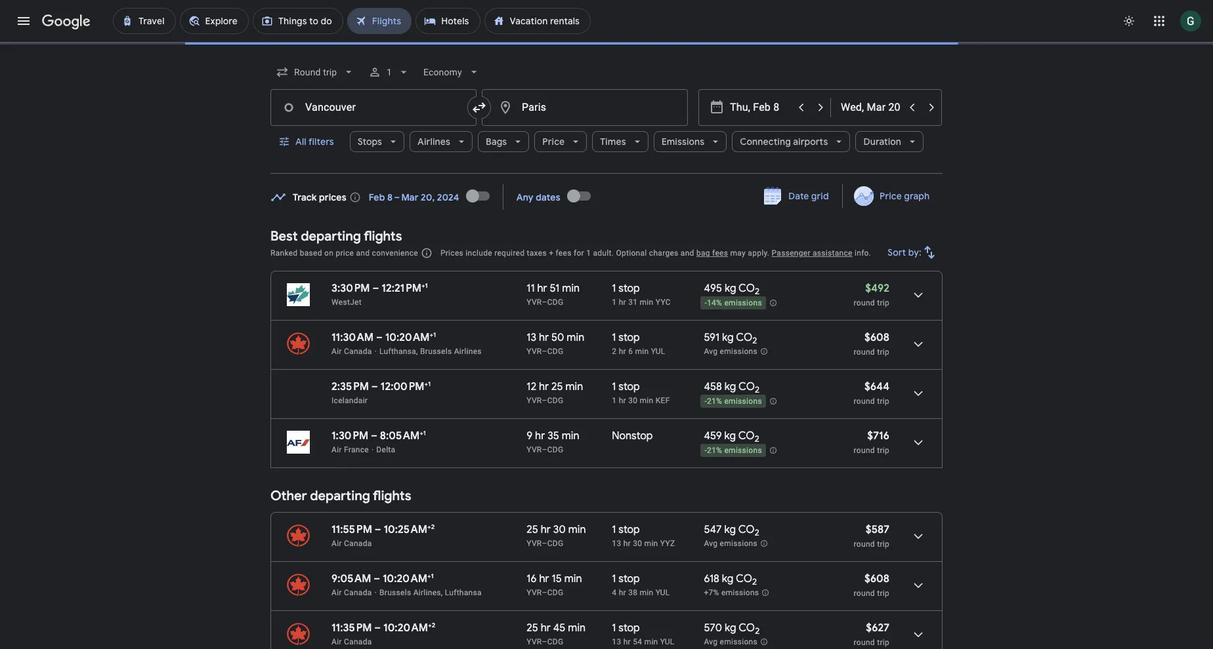 Task type: vqa. For each thing, say whether or not it's contained in the screenshot.
min inside the 1 stop 1 hr 31 min YYC
yes



Task type: describe. For each thing, give the bounding box(es) containing it.
11 hr 51 min yvr – cdg
[[527, 282, 580, 307]]

1 stop 1 hr 30 min kef
[[612, 381, 670, 406]]

cdg for 25
[[547, 396, 564, 406]]

times
[[600, 136, 626, 148]]

12 hr 25 min yvr – cdg
[[527, 381, 583, 406]]

1 inside "1 stop 2 hr 6 min yul"
[[612, 331, 616, 345]]

45
[[553, 623, 565, 636]]

16 hr 15 min yvr – cdg
[[527, 573, 582, 598]]

2:35 pm – 12:00 pm + 1
[[331, 380, 431, 394]]

1 inside "1 stop 13 hr 54 min yul"
[[612, 623, 616, 636]]

layover (1 of 1) is a 13 hr 30 min layover at toronto pearson international airport in toronto. element
[[612, 539, 697, 550]]

Departure time: 3:30 PM. text field
[[331, 282, 370, 295]]

1 inside the 1 stop 4 hr 38 min yul
[[612, 573, 616, 586]]

3 air canada from the top
[[331, 589, 372, 598]]

1:30 pm
[[331, 430, 368, 443]]

bags button
[[478, 126, 529, 158]]

price
[[336, 249, 354, 258]]

Arrival time: 10:25 AM on  Saturday, February 10. text field
[[384, 523, 435, 537]]

prices include required taxes + fees for 1 adult. optional charges and bag fees may apply. passenger assistance
[[440, 249, 852, 258]]

min inside "1 stop 13 hr 54 min yul"
[[644, 638, 658, 648]]

min inside 16 hr 15 min yvr – cdg
[[564, 573, 582, 586]]

2 inside 11:35 pm – 10:20 am + 2
[[432, 622, 435, 630]]

– inside 9:05 am – 10:20 am + 1
[[374, 573, 380, 586]]

air france
[[331, 446, 369, 455]]

12:21 pm
[[381, 282, 421, 295]]

round for 570
[[854, 639, 875, 648]]

total duration 13 hr 50 min. element
[[527, 331, 612, 347]]

1 inside 9:05 am – 10:20 am + 1
[[431, 573, 434, 581]]

15
[[552, 573, 562, 586]]

flights for other departing flights
[[373, 489, 411, 505]]

min inside 13 hr 50 min yvr – cdg
[[567, 331, 584, 345]]

492 US dollars text field
[[865, 282, 889, 295]]

change appearance image
[[1113, 5, 1145, 37]]

1 stop flight. element for 12 hr 25 min
[[612, 381, 640, 396]]

yvr for 12 hr 25 min
[[527, 396, 542, 406]]

2 for 618
[[752, 577, 757, 589]]

kg for 495
[[725, 282, 736, 295]]

yul for 570
[[660, 638, 675, 648]]

kg for 459
[[724, 430, 736, 443]]

– inside 3:30 pm – 12:21 pm + 1
[[372, 282, 379, 295]]

emissions down 570 kg co 2
[[720, 638, 757, 648]]

times button
[[592, 126, 648, 158]]

track
[[293, 191, 317, 203]]

date grid
[[788, 190, 829, 202]]

delta
[[376, 446, 395, 455]]

stop for 25 hr 45 min
[[619, 623, 640, 636]]

1 horizontal spatial airlines
[[454, 347, 482, 356]]

co for 618
[[736, 573, 752, 586]]

Departure time: 11:55 PM. text field
[[331, 524, 372, 537]]

13 for 25 hr 30 min
[[612, 540, 621, 549]]

2 for 458
[[755, 385, 760, 396]]

total duration 11 hr 51 min. element
[[527, 282, 612, 297]]

brussels airlines, lufthansa
[[379, 589, 482, 598]]

connecting
[[740, 136, 791, 148]]

min inside 1 stop 1 hr 30 min kef
[[640, 396, 653, 406]]

1 stop flight. element for 25 hr 30 min
[[612, 524, 640, 539]]

1 inside 3:30 pm – 12:21 pm + 1
[[425, 282, 428, 290]]

required
[[494, 249, 525, 258]]

min inside 1 stop 1 hr 31 min yyc
[[640, 298, 653, 307]]

all filters
[[295, 136, 334, 148]]

1 stop 2 hr 6 min yul
[[612, 331, 665, 356]]

hr inside 11 hr 51 min yvr – cdg
[[537, 282, 547, 295]]

duration
[[863, 136, 901, 148]]

30 for 25 hr 30 min
[[633, 540, 642, 549]]

best
[[270, 228, 298, 245]]

trip for 591
[[877, 348, 889, 357]]

ranked based on price and convenience
[[270, 249, 418, 258]]

on
[[324, 249, 334, 258]]

lufthansa, brussels airlines
[[379, 347, 482, 356]]

608 us dollars text field for $492
[[864, 331, 889, 345]]

6
[[628, 347, 633, 356]]

– inside 9 hr 35 min yvr – cdg
[[542, 446, 547, 455]]

graph
[[904, 190, 929, 202]]

+ for 9:05 am
[[427, 573, 431, 581]]

avg emissions for 591
[[704, 347, 757, 357]]

+ for 2:35 pm
[[424, 380, 428, 389]]

716 US dollars text field
[[867, 430, 889, 443]]

swap origin and destination. image
[[471, 100, 487, 116]]

layover (1 of 1) is a 4 hr 38 min layover at montréal-pierre elliott trudeau international airport in montreal. element
[[612, 588, 697, 599]]

round for 547
[[854, 541, 875, 550]]

– inside the 2:35 pm – 12:00 pm + 1
[[371, 381, 378, 394]]

459 kg co 2
[[704, 430, 759, 445]]

38
[[628, 589, 638, 598]]

+ for 3:30 pm
[[421, 282, 425, 290]]

airlines button
[[410, 126, 473, 158]]

emissions down 591 kg co 2
[[720, 347, 757, 357]]

cdg for 45
[[547, 638, 564, 648]]

– inside 11 hr 51 min yvr – cdg
[[542, 298, 547, 307]]

flight details. leaves vancouver international airport at 1:30 pm on thursday, february 8 and arrives at paris charles de gaulle airport at 8:05 am on friday, february 9. image
[[903, 427, 934, 459]]

$608 for $587
[[864, 573, 889, 586]]

yvr for 25 hr 30 min
[[527, 540, 542, 549]]

644 US dollars text field
[[865, 381, 889, 394]]

1 fees from the left
[[556, 249, 571, 258]]

Departure time: 2:35 PM. text field
[[331, 381, 369, 394]]

airports
[[793, 136, 828, 148]]

10:20 am for 11:35 pm
[[383, 623, 428, 636]]

1 stop flight. element for 25 hr 45 min
[[612, 623, 640, 638]]

westjet
[[331, 298, 362, 307]]

– inside 11:35 pm – 10:20 am + 2
[[374, 623, 381, 636]]

airlines,
[[413, 589, 443, 598]]

leaves vancouver international airport at 3:30 pm on thursday, february 8 and arrives at paris charles de gaulle airport at 12:21 pm on friday, february 9. element
[[331, 282, 428, 295]]

air for 9:05 am
[[331, 589, 342, 598]]

min inside "1 stop 2 hr 6 min yul"
[[635, 347, 649, 356]]

– inside 11:55 pm – 10:25 am + 2
[[375, 524, 381, 537]]

date grid button
[[754, 184, 839, 208]]

10:20 am for 11:30 am
[[385, 331, 430, 345]]

duration button
[[856, 126, 924, 158]]

nonstop flight. element
[[612, 430, 653, 445]]

$627
[[866, 623, 889, 636]]

2 canada from the top
[[344, 540, 372, 549]]

1 button
[[363, 56, 416, 88]]

31
[[628, 298, 638, 307]]

lufthansa,
[[379, 347, 418, 356]]

$492
[[865, 282, 889, 295]]

avg for 570
[[704, 638, 718, 648]]

trip for 495
[[877, 299, 889, 308]]

459
[[704, 430, 722, 443]]

trip for 547
[[877, 541, 889, 550]]

round for 495
[[854, 299, 875, 308]]

50
[[551, 331, 564, 345]]

-21% emissions for 459
[[705, 446, 762, 456]]

Arrival time: 8:05 AM on  Friday, February 9. text field
[[380, 429, 426, 443]]

30 inside 25 hr 30 min yvr – cdg
[[553, 524, 566, 537]]

3 air from the top
[[331, 540, 342, 549]]

flight details. leaves vancouver international airport at 11:55 pm on thursday, february 8 and arrives at paris charles de gaulle airport at 10:25 am on saturday, february 10. image
[[903, 522, 934, 553]]

layover (1 of 1) is a 13 hr 54 min layover at montréal-pierre elliott trudeau international airport in montreal. element
[[612, 638, 697, 648]]

1 canada from the top
[[344, 347, 372, 356]]

Arrival time: 10:20 AM on  Saturday, February 10. text field
[[383, 622, 435, 636]]

2:35 pm
[[331, 381, 369, 394]]

bag
[[696, 249, 710, 258]]

emissions down 618 kg co 2
[[721, 589, 759, 598]]

hr inside "1 stop 13 hr 54 min yul"
[[623, 638, 631, 648]]

2 for 459
[[755, 434, 759, 445]]

kg for 547
[[724, 524, 736, 537]]

1 stop 13 hr 54 min yul
[[612, 623, 675, 648]]

round for 591
[[854, 348, 875, 357]]

any
[[516, 191, 533, 203]]

Departure time: 11:35 PM. text field
[[331, 623, 372, 636]]

12
[[527, 381, 536, 394]]

leaves vancouver international airport at 2:35 pm on thursday, february 8 and arrives at paris charles de gaulle airport at 12:00 pm on friday, february 9. element
[[331, 380, 431, 394]]

departing for other
[[310, 489, 370, 505]]

9
[[527, 430, 533, 443]]

yyc
[[656, 298, 671, 307]]

stop for 25 hr 30 min
[[619, 524, 640, 537]]

25 hr 30 min yvr – cdg
[[527, 524, 586, 549]]

hr inside 1 stop 1 hr 31 min yyc
[[619, 298, 626, 307]]

1 stop flight. element for 13 hr 50 min
[[612, 331, 640, 347]]

air for 11:30 am
[[331, 347, 342, 356]]

other
[[270, 489, 307, 505]]

sort by:
[[888, 247, 922, 259]]

– inside 12 hr 25 min yvr – cdg
[[542, 396, 547, 406]]

591
[[704, 331, 720, 345]]

arrival time: 10:20 am on  friday, february 9. text field for 9:05 am
[[383, 573, 434, 586]]

kef
[[656, 396, 670, 406]]

connecting airports
[[740, 136, 828, 148]]

1 and from the left
[[356, 249, 370, 258]]

yul for 618
[[656, 589, 670, 598]]

$644
[[865, 381, 889, 394]]

- for 458
[[705, 397, 707, 406]]

min inside the 1 stop 4 hr 38 min yul
[[640, 589, 653, 598]]

hr inside 13 hr 50 min yvr – cdg
[[539, 331, 549, 345]]

Departure time: 11:30 AM. text field
[[331, 331, 374, 345]]

date
[[788, 190, 809, 202]]

connecting airports button
[[732, 126, 850, 158]]

convenience
[[372, 249, 418, 258]]

trip for 570
[[877, 639, 889, 648]]

11:55 pm
[[331, 524, 372, 537]]

25 inside 12 hr 25 min yvr – cdg
[[551, 381, 563, 394]]

2 inside 11:55 pm – 10:25 am + 2
[[431, 523, 435, 532]]

cdg for 35
[[547, 446, 564, 455]]

13 inside 13 hr 50 min yvr – cdg
[[527, 331, 536, 345]]

adult.
[[593, 249, 614, 258]]

min inside 9 hr 35 min yvr – cdg
[[562, 430, 579, 443]]

min inside 1 stop 13 hr 30 min yyz
[[644, 540, 658, 549]]

layover (1 of 1) is a 1 hr 31 min layover at calgary international airport in calgary. element
[[612, 297, 697, 308]]

min inside 11 hr 51 min yvr – cdg
[[562, 282, 580, 295]]

emissions down 547 kg co 2
[[720, 540, 757, 549]]

 image for 9:05 am
[[375, 589, 377, 598]]

570
[[704, 623, 722, 636]]

+ for 11:55 pm
[[427, 523, 431, 532]]

– inside 11:30 am – 10:20 am + 1
[[376, 331, 383, 345]]

yvr for 16 hr 15 min
[[527, 589, 542, 598]]

total duration 16 hr 15 min. element
[[527, 573, 612, 588]]

0 vertical spatial brussels
[[420, 347, 452, 356]]

2 inside "1 stop 2 hr 6 min yul"
[[612, 347, 617, 356]]

include
[[466, 249, 492, 258]]

for
[[574, 249, 584, 258]]

layover (1 of 1) is a 2 hr 6 min layover at montréal-pierre elliott trudeau international airport in montreal. element
[[612, 347, 697, 357]]

$608 round trip for $627
[[854, 573, 889, 599]]

kg for 570
[[725, 623, 736, 636]]

Return text field
[[841, 90, 901, 125]]

-14% emissions
[[705, 299, 762, 308]]

1 stop flight. element for 11 hr 51 min
[[612, 282, 640, 297]]

yyz
[[660, 540, 675, 549]]

taxes
[[527, 249, 547, 258]]

kg for 618
[[722, 573, 734, 586]]

9:05 am
[[331, 573, 371, 586]]

grid
[[811, 190, 829, 202]]

ranked
[[270, 249, 298, 258]]

emissions down '459 kg co 2'
[[724, 446, 762, 456]]

passenger assistance button
[[772, 249, 852, 258]]

round for 458
[[854, 397, 875, 406]]

$587
[[866, 524, 889, 537]]

flight details. leaves vancouver international airport at 2:35 pm on thursday, february 8 and arrives at paris charles de gaulle airport at 12:00 pm on friday, february 9. image
[[903, 378, 934, 410]]

1 inside 1:30 pm – 8:05 am + 1
[[423, 429, 426, 438]]

min inside 25 hr 45 min yvr – cdg
[[568, 623, 586, 636]]

round for 618
[[854, 590, 875, 599]]



Task type: locate. For each thing, give the bounding box(es) containing it.
min right 31
[[640, 298, 653, 307]]

total duration 25 hr 30 min. element
[[527, 524, 612, 539]]

6 trip from the top
[[877, 590, 889, 599]]

2 yvr from the top
[[527, 347, 542, 356]]

kg right the "547"
[[724, 524, 736, 537]]

$608 round trip for $644
[[854, 331, 889, 357]]

1 stop flight. element up 38
[[612, 573, 640, 588]]

+ for 1:30 pm
[[420, 429, 423, 438]]

main content containing best departing flights
[[270, 180, 943, 650]]

flight details. leaves vancouver international airport at 3:30 pm on thursday, february 8 and arrives at paris charles de gaulle airport at 12:21 pm on friday, february 9. image
[[903, 280, 934, 311]]

10:20 am inside 11:35 pm – 10:20 am + 2
[[383, 623, 428, 636]]

1 $608 from the top
[[864, 331, 889, 345]]

round up $644
[[854, 348, 875, 357]]

emissions
[[661, 136, 704, 148]]

stop up 54
[[619, 623, 640, 636]]

air down 11:55 pm
[[331, 540, 342, 549]]

trip down 492 us dollars text box
[[877, 299, 889, 308]]

kg inside 570 kg co 2
[[725, 623, 736, 636]]

trip inside $492 round trip
[[877, 299, 889, 308]]

$608
[[864, 331, 889, 345], [864, 573, 889, 586]]

5 air from the top
[[331, 638, 342, 648]]

emissions down 495 kg co 2
[[724, 299, 762, 308]]

1 vertical spatial 10:20 am
[[383, 573, 427, 586]]

 image for 1:30 pm
[[371, 446, 374, 455]]

0 vertical spatial 25
[[551, 381, 563, 394]]

2 cdg from the top
[[547, 347, 564, 356]]

cdg inside 9 hr 35 min yvr – cdg
[[547, 446, 564, 455]]

11
[[527, 282, 535, 295]]

30 up 15
[[553, 524, 566, 537]]

5 trip from the top
[[877, 541, 889, 550]]

hr left 54
[[623, 638, 631, 648]]

flights
[[364, 228, 402, 245], [373, 489, 411, 505]]

7 round from the top
[[854, 639, 875, 648]]

1 stop flight. element up 54
[[612, 623, 640, 638]]

1 inside 1 stop 13 hr 30 min yyz
[[612, 524, 616, 537]]

+ inside 3:30 pm – 12:21 pm + 1
[[421, 282, 425, 290]]

round inside $627 round trip
[[854, 639, 875, 648]]

0 vertical spatial arrival time: 10:20 am on  friday, february 9. text field
[[385, 331, 436, 345]]

618
[[704, 573, 719, 586]]

2 avg emissions from the top
[[704, 540, 757, 549]]

4 air canada from the top
[[331, 638, 372, 648]]

stop inside 1 stop 1 hr 30 min kef
[[619, 381, 640, 394]]

3:30 pm – 12:21 pm + 1
[[331, 282, 428, 295]]

0 horizontal spatial and
[[356, 249, 370, 258]]

25 for 45
[[527, 623, 538, 636]]

avg for 591
[[704, 347, 718, 357]]

stop for 16 hr 15 min
[[619, 573, 640, 586]]

1 horizontal spatial and
[[681, 249, 694, 258]]

2 vertical spatial 25
[[527, 623, 538, 636]]

- down '495' on the top right
[[705, 299, 707, 308]]

3 yvr from the top
[[527, 396, 542, 406]]

kg inside 618 kg co 2
[[722, 573, 734, 586]]

round
[[854, 299, 875, 308], [854, 348, 875, 357], [854, 397, 875, 406], [854, 446, 875, 456], [854, 541, 875, 550], [854, 590, 875, 599], [854, 639, 875, 648]]

learn more about tracked prices image
[[349, 191, 361, 203]]

4 trip from the top
[[877, 446, 889, 456]]

13 for 25 hr 45 min
[[612, 638, 621, 648]]

min left kef
[[640, 396, 653, 406]]

4 canada from the top
[[344, 638, 372, 648]]

1 stop flight. element up 31
[[612, 282, 640, 297]]

round for 459
[[854, 446, 875, 456]]

54
[[633, 638, 642, 648]]

– right "11:35 pm"
[[374, 623, 381, 636]]

may
[[730, 249, 746, 258]]

main content
[[270, 180, 943, 650]]

stop up 6 on the right
[[619, 331, 640, 345]]

emissions
[[724, 299, 762, 308], [720, 347, 757, 357], [724, 397, 762, 406], [724, 446, 762, 456], [720, 540, 757, 549], [721, 589, 759, 598], [720, 638, 757, 648]]

608 us dollars text field for $587
[[864, 573, 889, 586]]

1 avg emissions from the top
[[704, 347, 757, 357]]

30 inside 1 stop 13 hr 30 min yyz
[[633, 540, 642, 549]]

495
[[704, 282, 722, 295]]

kg inside 458 kg co 2
[[725, 381, 736, 394]]

min right 12
[[565, 381, 583, 394]]

hr right 12
[[539, 381, 549, 394]]

lufthansa
[[445, 589, 482, 598]]

yvr down 11
[[527, 298, 542, 307]]

2 608 us dollars text field from the top
[[864, 573, 889, 586]]

hr right 4
[[619, 589, 626, 598]]

13 hr 50 min yvr – cdg
[[527, 331, 584, 356]]

4 round from the top
[[854, 446, 875, 456]]

2 air from the top
[[331, 446, 342, 455]]

7 trip from the top
[[877, 639, 889, 648]]

yvr inside 16 hr 15 min yvr – cdg
[[527, 589, 542, 598]]

round up $627
[[854, 590, 875, 599]]

trip inside the $587 round trip
[[877, 541, 889, 550]]

0 vertical spatial avg emissions
[[704, 347, 757, 357]]

round inside the $587 round trip
[[854, 541, 875, 550]]

2 inside 495 kg co 2
[[755, 286, 760, 297]]

1 yvr from the top
[[527, 298, 542, 307]]

0 vertical spatial -21% emissions
[[705, 397, 762, 406]]

hr right 11
[[537, 282, 547, 295]]

458
[[704, 381, 722, 394]]

leaves vancouver international airport at 1:30 pm on thursday, february 8 and arrives at paris charles de gaulle airport at 8:05 am on friday, february 9. element
[[331, 429, 426, 443]]

stop up layover (1 of 1) is a 1 hr 30 min layover at keflavík international airport in reykjavík. element
[[619, 381, 640, 394]]

7 cdg from the top
[[547, 638, 564, 648]]

co for 495
[[738, 282, 755, 295]]

– right the 2:35 pm
[[371, 381, 378, 394]]

1 stop flight. element up 6 on the right
[[612, 331, 640, 347]]

3 trip from the top
[[877, 397, 889, 406]]

yul inside "1 stop 2 hr 6 min yul"
[[651, 347, 665, 356]]

3 avg from the top
[[704, 638, 718, 648]]

2 inside 591 kg co 2
[[752, 336, 757, 347]]

 image left delta
[[371, 446, 374, 455]]

2 vertical spatial 10:20 am
[[383, 623, 428, 636]]

608 us dollars text field left the flight details. leaves vancouver international airport at 11:30 am on thursday, february 8 and arrives at paris charles de gaulle airport at 10:20 am on friday, february 9. icon
[[864, 331, 889, 345]]

cdg for 51
[[547, 298, 564, 307]]

cdg for 50
[[547, 347, 564, 356]]

12:00 pm
[[380, 381, 424, 394]]

$627 round trip
[[854, 623, 889, 648]]

hr inside 16 hr 15 min yvr – cdg
[[539, 573, 549, 586]]

brussels right lufthansa, at left bottom
[[420, 347, 452, 356]]

2 $608 from the top
[[864, 573, 889, 586]]

kg right 591
[[722, 331, 734, 345]]

price inside popup button
[[542, 136, 565, 148]]

stop inside the 1 stop 4 hr 38 min yul
[[619, 573, 640, 586]]

hr inside "1 stop 2 hr 6 min yul"
[[619, 347, 626, 356]]

0 horizontal spatial price
[[542, 136, 565, 148]]

2 vertical spatial 13
[[612, 638, 621, 648]]

arrival time: 10:20 am on  friday, february 9. text field up lufthansa, at left bottom
[[385, 331, 436, 345]]

2 $608 round trip from the top
[[854, 573, 889, 599]]

and
[[356, 249, 370, 258], [681, 249, 694, 258]]

2024
[[437, 191, 459, 203]]

608 US dollars text field
[[864, 331, 889, 345], [864, 573, 889, 586]]

hr inside 1 stop 13 hr 30 min yyz
[[623, 540, 631, 549]]

cdg for 30
[[547, 540, 564, 549]]

1 horizontal spatial  image
[[375, 589, 377, 598]]

2 for 591
[[752, 336, 757, 347]]

+ for 11:35 pm
[[428, 622, 432, 630]]

4 stop from the top
[[619, 524, 640, 537]]

kg for 591
[[722, 331, 734, 345]]

2 right 458 at right bottom
[[755, 385, 760, 396]]

1 stop flight. element for 16 hr 15 min
[[612, 573, 640, 588]]

2 fees from the left
[[712, 249, 728, 258]]

hr inside 25 hr 45 min yvr – cdg
[[541, 623, 551, 636]]

air canada down 11:55 pm
[[331, 540, 372, 549]]

1 vertical spatial $608 round trip
[[854, 573, 889, 599]]

-21% emissions for 458
[[705, 397, 762, 406]]

stop for 13 hr 50 min
[[619, 331, 640, 345]]

leaves vancouver international airport at 9:05 am on thursday, february 8 and arrives at paris charles de gaulle airport at 10:20 am on friday, february 9. element
[[331, 573, 434, 586]]

570 kg co 2
[[704, 623, 760, 638]]

0 vertical spatial 30
[[628, 396, 638, 406]]

– inside 13 hr 50 min yvr – cdg
[[542, 347, 547, 356]]

1 inside 11:30 am – 10:20 am + 1
[[433, 331, 436, 339]]

1 horizontal spatial price
[[879, 190, 902, 202]]

trip
[[877, 299, 889, 308], [877, 348, 889, 357], [877, 397, 889, 406], [877, 446, 889, 456], [877, 541, 889, 550], [877, 590, 889, 599], [877, 639, 889, 648]]

kg for 458
[[725, 381, 736, 394]]

price left graph
[[879, 190, 902, 202]]

price for price
[[542, 136, 565, 148]]

price graph
[[879, 190, 929, 202]]

1 vertical spatial price
[[879, 190, 902, 202]]

1 cdg from the top
[[547, 298, 564, 307]]

layover (1 of 1) is a 1 hr 30 min layover at keflavík international airport in reykjavík. element
[[612, 396, 697, 406]]

yvr inside 12 hr 25 min yvr – cdg
[[527, 396, 542, 406]]

3:30 pm
[[331, 282, 370, 295]]

canada
[[344, 347, 372, 356], [344, 540, 372, 549], [344, 589, 372, 598], [344, 638, 372, 648]]

0 vertical spatial 10:20 am
[[385, 331, 430, 345]]

0 horizontal spatial fees
[[556, 249, 571, 258]]

627 US dollars text field
[[866, 623, 889, 636]]

20,
[[421, 191, 435, 203]]

4
[[612, 589, 617, 598]]

Arrival time: 10:20 AM on  Friday, February 9. text field
[[385, 331, 436, 345], [383, 573, 434, 586]]

+ inside 11:30 am – 10:20 am + 1
[[430, 331, 433, 339]]

8 – mar
[[387, 191, 419, 203]]

emissions down 458 kg co 2 on the bottom of page
[[724, 397, 762, 406]]

trip inside $716 round trip
[[877, 446, 889, 456]]

Arrival time: 12:21 PM on  Friday, February 9. text field
[[381, 282, 428, 295]]

2 up +7% emissions
[[752, 577, 757, 589]]

3 - from the top
[[705, 446, 707, 456]]

+7% emissions
[[704, 589, 759, 598]]

round down 716 us dollars text box at the bottom
[[854, 446, 875, 456]]

avg emissions down 547 kg co 2
[[704, 540, 757, 549]]

- down 459
[[705, 446, 707, 456]]

yvr up 12
[[527, 347, 542, 356]]

2 air canada from the top
[[331, 540, 372, 549]]

hr inside 25 hr 30 min yvr – cdg
[[541, 524, 551, 537]]

1 vertical spatial -
[[705, 397, 707, 406]]

and left bag
[[681, 249, 694, 258]]

1 vertical spatial avg
[[704, 540, 718, 549]]

21% for 458
[[707, 397, 722, 406]]

assistance
[[813, 249, 852, 258]]

0 horizontal spatial airlines
[[418, 136, 450, 148]]

any dates
[[516, 191, 560, 203]]

$492 round trip
[[854, 282, 889, 308]]

yvr inside 11 hr 51 min yvr – cdg
[[527, 298, 542, 307]]

4 cdg from the top
[[547, 446, 564, 455]]

11:30 am – 10:20 am + 1
[[331, 331, 436, 345]]

1 vertical spatial 21%
[[707, 446, 722, 456]]

6 1 stop flight. element from the top
[[612, 623, 640, 638]]

co inside 458 kg co 2
[[738, 381, 755, 394]]

main menu image
[[16, 13, 32, 29]]

all filters button
[[270, 126, 344, 158]]

passenger
[[772, 249, 810, 258]]

kg inside '459 kg co 2'
[[724, 430, 736, 443]]

yvr for 13 hr 50 min
[[527, 347, 542, 356]]

hr inside 9 hr 35 min yvr – cdg
[[535, 430, 545, 443]]

0 vertical spatial -
[[705, 299, 707, 308]]

2 1 stop flight. element from the top
[[612, 331, 640, 347]]

13 inside 1 stop 13 hr 30 min yyz
[[612, 540, 621, 549]]

2 inside 618 kg co 2
[[752, 577, 757, 589]]

avg down 591
[[704, 347, 718, 357]]

0 vertical spatial 13
[[527, 331, 536, 345]]

min left the yyz
[[644, 540, 658, 549]]

– inside 16 hr 15 min yvr – cdg
[[542, 589, 547, 598]]

stop up layover (1 of 1) is a 13 hr 30 min layover at toronto pearson international airport in toronto. element
[[619, 524, 640, 537]]

cdg down 51
[[547, 298, 564, 307]]

25 for 30
[[527, 524, 538, 537]]

4 1 stop flight. element from the top
[[612, 524, 640, 539]]

13 left '50'
[[527, 331, 536, 345]]

stops
[[358, 136, 382, 148]]

1 $608 round trip from the top
[[854, 331, 889, 357]]

yvr for 9 hr 35 min
[[527, 446, 542, 455]]

1 avg from the top
[[704, 347, 718, 357]]

hr left the yyz
[[623, 540, 631, 549]]

2 vertical spatial avg emissions
[[704, 638, 757, 648]]

fees left for
[[556, 249, 571, 258]]

25 right 12
[[551, 381, 563, 394]]

2 for 495
[[755, 286, 760, 297]]

Arrival time: 12:00 PM on  Friday, February 9. text field
[[380, 380, 431, 394]]

flight details. leaves vancouver international airport at 9:05 am on thursday, february 8 and arrives at paris charles de gaulle airport at 10:20 am on friday, february 9. image
[[903, 571, 934, 602]]

brussels down 9:05 am – 10:20 am + 1
[[379, 589, 411, 598]]

best departing flights
[[270, 228, 402, 245]]

hr inside 12 hr 25 min yvr – cdg
[[539, 381, 549, 394]]

1 vertical spatial arrival time: 10:20 am on  friday, february 9. text field
[[383, 573, 434, 586]]

4 yvr from the top
[[527, 446, 542, 455]]

10:20 am inside 9:05 am – 10:20 am + 1
[[383, 573, 427, 586]]

1 inside popup button
[[387, 67, 392, 77]]

$608 round trip up $644
[[854, 331, 889, 357]]

yvr inside 9 hr 35 min yvr – cdg
[[527, 446, 542, 455]]

feb 8 – mar 20, 2024
[[369, 191, 459, 203]]

stop for 12 hr 25 min
[[619, 381, 640, 394]]

1 vertical spatial departing
[[310, 489, 370, 505]]

-21% emissions
[[705, 397, 762, 406], [705, 446, 762, 456]]

5 cdg from the top
[[547, 540, 564, 549]]

5 round from the top
[[854, 541, 875, 550]]

591 kg co 2
[[704, 331, 757, 347]]

bag fees button
[[696, 249, 728, 258]]

Departure time: 1:30 PM. text field
[[331, 430, 368, 443]]

1 - from the top
[[705, 299, 707, 308]]

min right the 35
[[562, 430, 579, 443]]

3 1 stop flight. element from the top
[[612, 381, 640, 396]]

departing for best
[[301, 228, 361, 245]]

1 vertical spatial 608 us dollars text field
[[864, 573, 889, 586]]

yvr down 16
[[527, 589, 542, 598]]

7 yvr from the top
[[527, 638, 542, 648]]

min inside 25 hr 30 min yvr – cdg
[[568, 524, 586, 537]]

3 round from the top
[[854, 397, 875, 406]]

air canada down 9:05 am text field
[[331, 589, 372, 598]]

30 left the yyz
[[633, 540, 642, 549]]

10:20 am up lufthansa, at left bottom
[[385, 331, 430, 345]]

trip for 618
[[877, 590, 889, 599]]

$716 round trip
[[854, 430, 889, 456]]

1 stop 4 hr 38 min yul
[[612, 573, 670, 598]]

2 right 591
[[752, 336, 757, 347]]

3 avg emissions from the top
[[704, 638, 757, 648]]

co right 458 at right bottom
[[738, 381, 755, 394]]

departing up on
[[301, 228, 361, 245]]

– inside 1:30 pm – 8:05 am + 1
[[371, 430, 377, 443]]

co inside 495 kg co 2
[[738, 282, 755, 295]]

+ for 11:30 am
[[430, 331, 433, 339]]

0 vertical spatial  image
[[371, 446, 374, 455]]

leaves vancouver international airport at 11:55 pm on thursday, february 8 and arrives at paris charles de gaulle airport at 10:25 am on saturday, february 10. element
[[331, 523, 435, 537]]

trip down $644
[[877, 397, 889, 406]]

1 vertical spatial 25
[[527, 524, 538, 537]]

2 vertical spatial yul
[[660, 638, 675, 648]]

– down the 'total duration 11 hr 51 min.' element
[[542, 298, 547, 307]]

leaves vancouver international airport at 11:30 am on thursday, february 8 and arrives at paris charles de gaulle airport at 10:20 am on friday, february 9. element
[[331, 331, 436, 345]]

1 21% from the top
[[707, 397, 722, 406]]

1 stop flight. element
[[612, 282, 640, 297], [612, 331, 640, 347], [612, 381, 640, 396], [612, 524, 640, 539], [612, 573, 640, 588], [612, 623, 640, 638]]

avg emissions for 570
[[704, 638, 757, 648]]

– up lufthansa, at left bottom
[[376, 331, 383, 345]]

yvr for 25 hr 45 min
[[527, 638, 542, 648]]

1 stop 1 hr 31 min yyc
[[612, 282, 671, 307]]

10:25 am
[[384, 524, 427, 537]]

2 round from the top
[[854, 348, 875, 357]]

cdg down the 35
[[547, 446, 564, 455]]

0 vertical spatial airlines
[[418, 136, 450, 148]]

0 vertical spatial avg
[[704, 347, 718, 357]]

trip down $627
[[877, 639, 889, 648]]

avg emissions for 547
[[704, 540, 757, 549]]

cdg
[[547, 298, 564, 307], [547, 347, 564, 356], [547, 396, 564, 406], [547, 446, 564, 455], [547, 540, 564, 549], [547, 589, 564, 598], [547, 638, 564, 648]]

air
[[331, 347, 342, 356], [331, 446, 342, 455], [331, 540, 342, 549], [331, 589, 342, 598], [331, 638, 342, 648]]

round down $644
[[854, 397, 875, 406]]

2 and from the left
[[681, 249, 694, 258]]

Departure text field
[[730, 90, 790, 125]]

total duration 12 hr 25 min. element
[[527, 381, 612, 396]]

departing up departure time: 11:55 pm. text box
[[310, 489, 370, 505]]

fees right bag
[[712, 249, 728, 258]]

stop inside "1 stop 13 hr 54 min yul"
[[619, 623, 640, 636]]

1 vertical spatial airlines
[[454, 347, 482, 356]]

0 vertical spatial yul
[[651, 347, 665, 356]]

25 hr 45 min yvr – cdg
[[527, 623, 586, 648]]

30 inside 1 stop 1 hr 30 min kef
[[628, 396, 638, 406]]

 image
[[375, 347, 377, 356]]

None field
[[270, 60, 361, 84], [418, 60, 486, 84], [270, 60, 361, 84], [418, 60, 486, 84]]

$608 for $492
[[864, 331, 889, 345]]

3 cdg from the top
[[547, 396, 564, 406]]

0 horizontal spatial brussels
[[379, 589, 411, 598]]

kg inside 547 kg co 2
[[724, 524, 736, 537]]

stop inside "1 stop 2 hr 6 min yul"
[[619, 331, 640, 345]]

avg emissions
[[704, 347, 757, 357], [704, 540, 757, 549], [704, 638, 757, 648]]

kg up +7% emissions
[[722, 573, 734, 586]]

flight details. leaves vancouver international airport at 11:35 pm on thursday, february 8 and arrives at paris charles de gaulle airport at 10:20 am on saturday, february 10. image
[[903, 620, 934, 650]]

11:30 am
[[331, 331, 374, 345]]

1 vertical spatial  image
[[375, 589, 377, 598]]

co inside 618 kg co 2
[[736, 573, 752, 586]]

none search field containing all filters
[[270, 56, 943, 174]]

co for 458
[[738, 381, 755, 394]]

flight details. leaves vancouver international airport at 11:30 am on thursday, february 8 and arrives at paris charles de gaulle airport at 10:20 am on friday, february 9. image
[[903, 329, 934, 360]]

price for price graph
[[879, 190, 902, 202]]

airlines inside popup button
[[418, 136, 450, 148]]

air down 11:35 pm text field on the bottom
[[331, 638, 342, 648]]

1 air canada from the top
[[331, 347, 372, 356]]

2 for 547
[[755, 528, 759, 539]]

cdg down '50'
[[547, 347, 564, 356]]

6 yvr from the top
[[527, 589, 542, 598]]

trip for 459
[[877, 446, 889, 456]]

hr inside 1 stop 1 hr 30 min kef
[[619, 396, 626, 406]]

canada down 11:55 pm
[[344, 540, 372, 549]]

feb
[[369, 191, 385, 203]]

0 vertical spatial 608 us dollars text field
[[864, 331, 889, 345]]

air for 1:30 pm
[[331, 446, 342, 455]]

$587 round trip
[[854, 524, 889, 550]]

2 -21% emissions from the top
[[705, 446, 762, 456]]

hr left 6 on the right
[[619, 347, 626, 356]]

1:30 pm – 8:05 am + 1
[[331, 429, 426, 443]]

co for 459
[[738, 430, 755, 443]]

– down total duration 16 hr 15 min. element
[[542, 589, 547, 598]]

1 vertical spatial -21% emissions
[[705, 446, 762, 456]]

co inside '459 kg co 2'
[[738, 430, 755, 443]]

stop for 11 hr 51 min
[[619, 282, 640, 295]]

618 kg co 2
[[704, 573, 757, 589]]

0 vertical spatial departing
[[301, 228, 361, 245]]

trip for 458
[[877, 397, 889, 406]]

0 vertical spatial $608 round trip
[[854, 331, 889, 357]]

stop up 31
[[619, 282, 640, 295]]

learn more about ranking image
[[421, 247, 432, 259]]

0 vertical spatial flights
[[364, 228, 402, 245]]

prices
[[440, 249, 463, 258]]

brussels
[[420, 347, 452, 356], [379, 589, 411, 598]]

+ inside the 2:35 pm – 12:00 pm + 1
[[424, 380, 428, 389]]

21% down 458 at right bottom
[[707, 397, 722, 406]]

2 vertical spatial -
[[705, 446, 707, 456]]

3 stop from the top
[[619, 381, 640, 394]]

departing
[[301, 228, 361, 245], [310, 489, 370, 505]]

– inside 25 hr 45 min yvr – cdg
[[542, 638, 547, 648]]

min inside 12 hr 25 min yvr – cdg
[[565, 381, 583, 394]]

–
[[372, 282, 379, 295], [542, 298, 547, 307], [376, 331, 383, 345], [542, 347, 547, 356], [371, 381, 378, 394], [542, 396, 547, 406], [371, 430, 377, 443], [542, 446, 547, 455], [375, 524, 381, 537], [542, 540, 547, 549], [374, 573, 380, 586], [542, 589, 547, 598], [374, 623, 381, 636], [542, 638, 547, 648]]

2 right the "547"
[[755, 528, 759, 539]]

france
[[344, 446, 369, 455]]

co right 570 on the bottom of the page
[[739, 623, 755, 636]]

21% for 459
[[707, 446, 722, 456]]

cdg down 45
[[547, 638, 564, 648]]

21% down 459
[[707, 446, 722, 456]]

1 vertical spatial brussels
[[379, 589, 411, 598]]

30
[[628, 396, 638, 406], [553, 524, 566, 537], [633, 540, 642, 549]]

flights for best departing flights
[[364, 228, 402, 245]]

hr inside the 1 stop 4 hr 38 min yul
[[619, 589, 626, 598]]

1 inside the 2:35 pm – 12:00 pm + 1
[[428, 380, 431, 389]]

cdg down 15
[[547, 589, 564, 598]]

1 stop from the top
[[619, 282, 640, 295]]

co for 570
[[739, 623, 755, 636]]

1 vertical spatial $608
[[864, 573, 889, 586]]

0 vertical spatial $608
[[864, 331, 889, 345]]

- for 459
[[705, 446, 707, 456]]

cdg inside 25 hr 30 min yvr – cdg
[[547, 540, 564, 549]]

fees
[[556, 249, 571, 258], [712, 249, 728, 258]]

hr up total duration 16 hr 15 min. element
[[541, 524, 551, 537]]

None search field
[[270, 56, 943, 174]]

10:20 am
[[385, 331, 430, 345], [383, 573, 427, 586], [383, 623, 428, 636]]

stop inside 1 stop 1 hr 31 min yyc
[[619, 282, 640, 295]]

other departing flights
[[270, 489, 411, 505]]

icelandair
[[331, 396, 368, 406]]

all
[[295, 136, 306, 148]]

1 round from the top
[[854, 299, 875, 308]]

co for 547
[[738, 524, 755, 537]]

bags
[[486, 136, 507, 148]]

total duration 25 hr 45 min. element
[[527, 623, 612, 638]]

1 vertical spatial yul
[[656, 589, 670, 598]]

– right departure time: 11:55 pm. text box
[[375, 524, 381, 537]]

1 vertical spatial avg emissions
[[704, 540, 757, 549]]

canada down the 11:30 am
[[344, 347, 372, 356]]

3 canada from the top
[[344, 589, 372, 598]]

 image
[[371, 446, 374, 455], [375, 589, 377, 598]]

stop inside 1 stop 13 hr 30 min yyz
[[619, 524, 640, 537]]

2 vertical spatial 30
[[633, 540, 642, 549]]

5 stop from the top
[[619, 573, 640, 586]]

yul inside the 1 stop 4 hr 38 min yul
[[656, 589, 670, 598]]

co inside 591 kg co 2
[[736, 331, 752, 345]]

1 air from the top
[[331, 347, 342, 356]]

co inside 570 kg co 2
[[739, 623, 755, 636]]

0 vertical spatial price
[[542, 136, 565, 148]]

hr left 45
[[541, 623, 551, 636]]

hr left '50'
[[539, 331, 549, 345]]

0 horizontal spatial  image
[[371, 446, 374, 455]]

10:20 am for 9:05 am
[[383, 573, 427, 586]]

1 horizontal spatial fees
[[712, 249, 728, 258]]

hr up nonstop
[[619, 396, 626, 406]]

– down total duration 12 hr 25 min. element
[[542, 396, 547, 406]]

6 cdg from the top
[[547, 589, 564, 598]]

2 trip from the top
[[877, 348, 889, 357]]

cdg for 15
[[547, 589, 564, 598]]

 image down the leaves vancouver international airport at 9:05 am on thursday, february 8 and arrives at paris charles de gaulle airport at 10:20 am on friday, february 9. element
[[375, 589, 377, 598]]

apply.
[[748, 249, 769, 258]]

avg for 547
[[704, 540, 718, 549]]

min up total duration 16 hr 15 min. element
[[568, 524, 586, 537]]

+ inside 11:55 pm – 10:25 am + 2
[[427, 523, 431, 532]]

2 stop from the top
[[619, 331, 640, 345]]

2 inside 570 kg co 2
[[755, 627, 760, 638]]

1 1 stop flight. element from the top
[[612, 282, 640, 297]]

6 round from the top
[[854, 590, 875, 599]]

2 21% from the top
[[707, 446, 722, 456]]

loading results progress bar
[[0, 42, 1213, 45]]

2 avg from the top
[[704, 540, 718, 549]]

2 vertical spatial avg
[[704, 638, 718, 648]]

11:55 pm – 10:25 am + 2
[[331, 523, 435, 537]]

1 trip from the top
[[877, 299, 889, 308]]

cdg inside 11 hr 51 min yvr – cdg
[[547, 298, 564, 307]]

leaves vancouver international airport at 11:35 pm on thursday, february 8 and arrives at paris charles de gaulle airport at 10:20 am on saturday, february 10. element
[[331, 622, 435, 636]]

– inside 25 hr 30 min yvr – cdg
[[542, 540, 547, 549]]

arrival time: 10:20 am on  friday, february 9. text field for 11:30 am
[[385, 331, 436, 345]]

kg inside 591 kg co 2
[[722, 331, 734, 345]]

hr left 31
[[619, 298, 626, 307]]

2 inside 547 kg co 2
[[755, 528, 759, 539]]

round down $587
[[854, 541, 875, 550]]

round inside $492 round trip
[[854, 299, 875, 308]]

2
[[755, 286, 760, 297], [752, 336, 757, 347], [612, 347, 617, 356], [755, 385, 760, 396], [755, 434, 759, 445], [431, 523, 435, 532], [755, 528, 759, 539], [752, 577, 757, 589], [432, 622, 435, 630], [755, 627, 760, 638]]

458 kg co 2
[[704, 381, 760, 396]]

yul for 591
[[651, 347, 665, 356]]

trip inside $627 round trip
[[877, 639, 889, 648]]

6 stop from the top
[[619, 623, 640, 636]]

air canada
[[331, 347, 372, 356], [331, 540, 372, 549], [331, 589, 372, 598], [331, 638, 372, 648]]

21%
[[707, 397, 722, 406], [707, 446, 722, 456]]

1 -21% emissions from the top
[[705, 397, 762, 406]]

stop
[[619, 282, 640, 295], [619, 331, 640, 345], [619, 381, 640, 394], [619, 524, 640, 537], [619, 573, 640, 586], [619, 623, 640, 636]]

emissions button
[[654, 126, 727, 158]]

round inside $716 round trip
[[854, 446, 875, 456]]

4 air from the top
[[331, 589, 342, 598]]

kg inside 495 kg co 2
[[725, 282, 736, 295]]

Departure time: 9:05 AM. text field
[[331, 573, 371, 586]]

1 vertical spatial 13
[[612, 540, 621, 549]]

30 left kef
[[628, 396, 638, 406]]

5 1 stop flight. element from the top
[[612, 573, 640, 588]]

2 - from the top
[[705, 397, 707, 406]]

yvr inside 25 hr 45 min yvr – cdg
[[527, 638, 542, 648]]

- for 495
[[705, 299, 707, 308]]

track prices
[[293, 191, 346, 203]]

total duration 9 hr 35 min. element
[[527, 430, 612, 445]]

arrival time: 10:20 am on  friday, february 9. text field up airlines,
[[383, 573, 434, 586]]

hr right 9
[[535, 430, 545, 443]]

hr
[[537, 282, 547, 295], [619, 298, 626, 307], [539, 331, 549, 345], [619, 347, 626, 356], [539, 381, 549, 394], [619, 396, 626, 406], [535, 430, 545, 443], [541, 524, 551, 537], [623, 540, 631, 549], [539, 573, 549, 586], [619, 589, 626, 598], [541, 623, 551, 636], [623, 638, 631, 648]]

1 608 us dollars text field from the top
[[864, 331, 889, 345]]

587 US dollars text field
[[866, 524, 889, 537]]

1 vertical spatial 30
[[553, 524, 566, 537]]

5 yvr from the top
[[527, 540, 542, 549]]

25 up 16
[[527, 524, 538, 537]]

canada down 9:05 am text field
[[344, 589, 372, 598]]

trip inside $644 round trip
[[877, 397, 889, 406]]

by:
[[908, 247, 922, 259]]

cdg down total duration 25 hr 30 min. element on the bottom
[[547, 540, 564, 549]]

1 horizontal spatial brussels
[[420, 347, 452, 356]]

35
[[548, 430, 559, 443]]

0 vertical spatial 21%
[[707, 397, 722, 406]]

find the best price region
[[270, 180, 943, 219]]

None text field
[[270, 89, 477, 126], [482, 89, 688, 126], [270, 89, 477, 126], [482, 89, 688, 126]]

547
[[704, 524, 722, 537]]

1 vertical spatial flights
[[373, 489, 411, 505]]

25 inside 25 hr 45 min yvr – cdg
[[527, 623, 538, 636]]

$608 round trip up 627 us dollars text box
[[854, 573, 889, 599]]

co for 591
[[736, 331, 752, 345]]

11:35 pm
[[331, 623, 372, 636]]

2 inside 458 kg co 2
[[755, 385, 760, 396]]

yvr for 11 hr 51 min
[[527, 298, 542, 307]]



